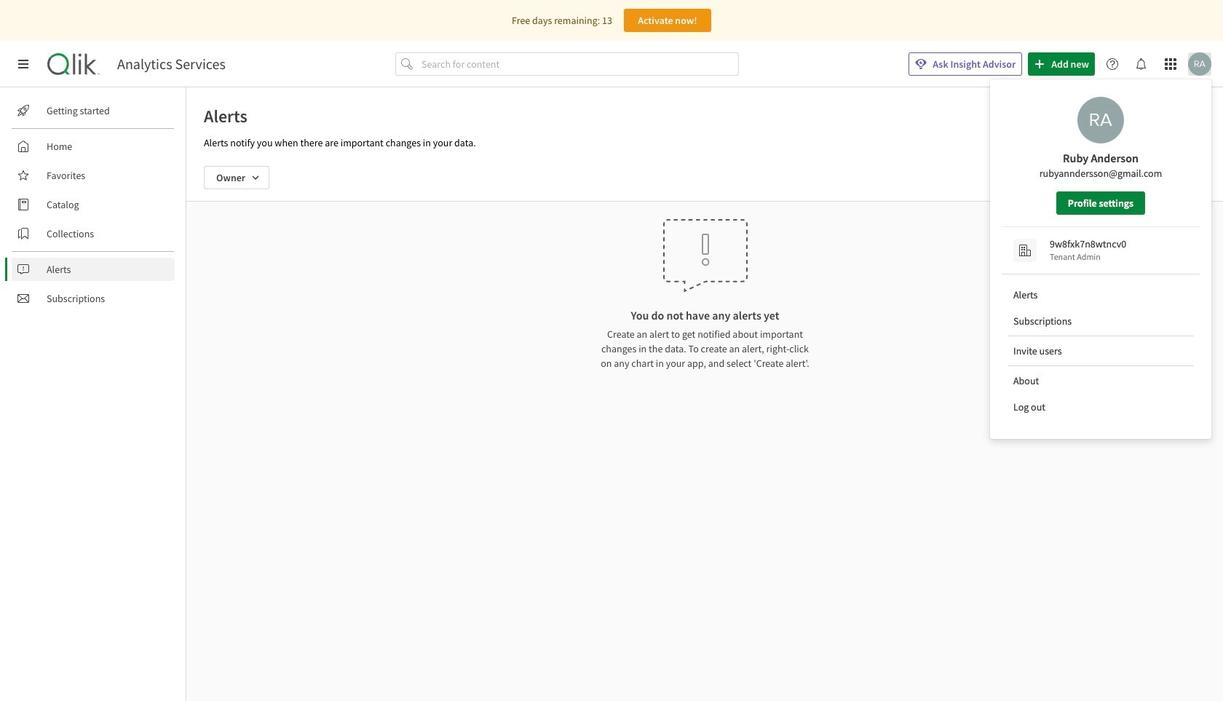 Task type: describe. For each thing, give the bounding box(es) containing it.
navigation pane element
[[0, 93, 186, 316]]

filters region
[[186, 154, 1224, 201]]



Task type: locate. For each thing, give the bounding box(es) containing it.
ruby anderson image
[[1189, 52, 1212, 76]]

ruby anderson image
[[1078, 97, 1125, 143]]

last trigger image
[[1125, 166, 1206, 189]]

analytics services element
[[117, 55, 226, 73]]

close sidebar menu image
[[17, 58, 29, 70]]



Task type: vqa. For each thing, say whether or not it's contained in the screenshot.
More actions image
no



